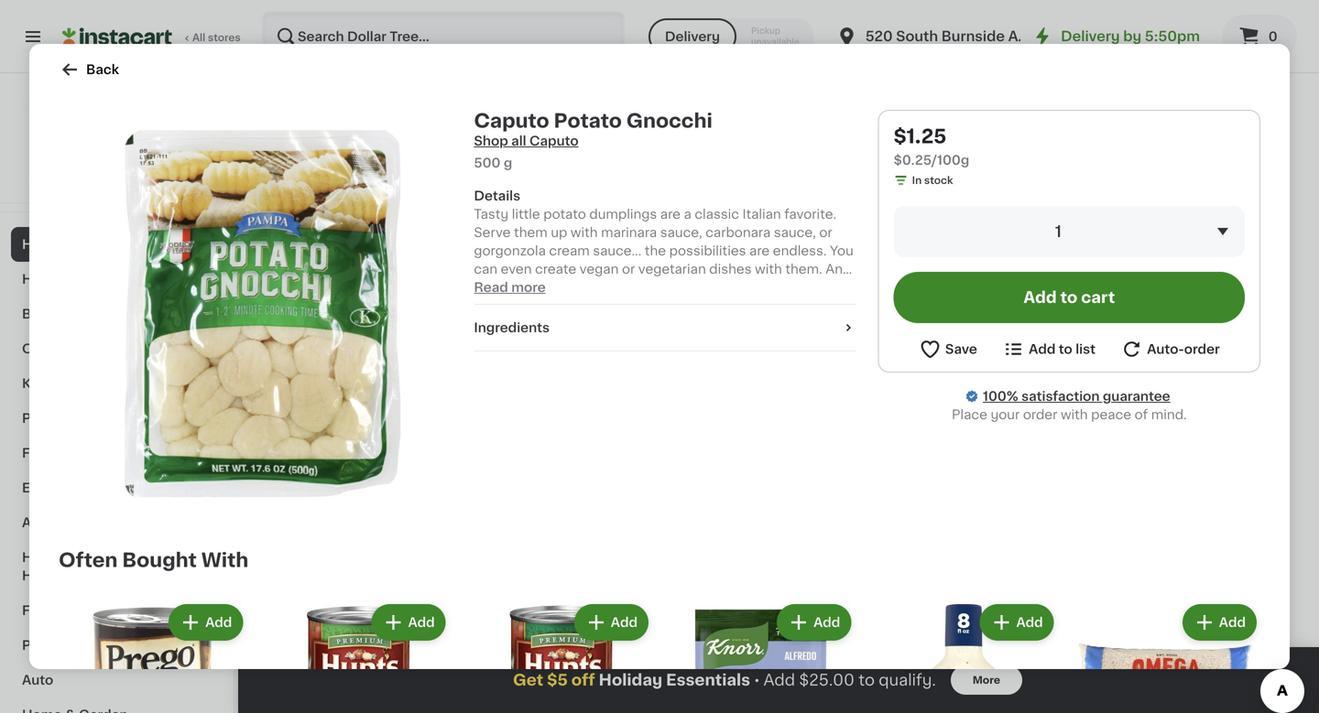 Task type: describe. For each thing, give the bounding box(es) containing it.
auto-
[[1147, 343, 1184, 356]]

request for the middle the request button
[[1038, 371, 1094, 383]]

0 vertical spatial with
[[571, 226, 598, 239]]

brown
[[859, 275, 900, 288]]

promise
[[1013, 256, 1066, 269]]

1 vertical spatial supplies
[[103, 412, 160, 425]]

gift
[[75, 412, 100, 425]]

even
[[501, 263, 532, 276]]

in
[[912, 175, 922, 185]]

100% inside 100% satisfaction guarantee link
[[983, 390, 1018, 403]]

shop
[[474, 135, 508, 147]]

caputo potato gnocchi image
[[73, 125, 452, 503]]

holiday inside "treatment tracker modal" dialog
[[599, 673, 662, 688]]

tasty little potato dumplings are a classic italian favorite. serve them up with marinara sauce, carbonara sauce, or gorgonzola cream sauce... the possibilities are endless. you can even create vegan or vegetarian dishes with them. an ideal addition to italian restaurants, soup kitchens, school cafeterias, and your home. brand packaging may vary.
[[474, 208, 854, 312]]

tradition for natural
[[336, 256, 392, 269]]

save button
[[919, 338, 977, 361]]

instacart logo image
[[62, 26, 172, 48]]

delivery by 5:50pm link
[[1032, 26, 1200, 48]]

everyday store prices
[[55, 158, 168, 168]]

holiday essentials link
[[11, 227, 223, 262]]

cane for c&h
[[786, 275, 820, 288]]

0 horizontal spatial order
[[1023, 409, 1057, 421]]

g
[[504, 157, 512, 169]]

0 button
[[1222, 15, 1297, 59]]

cane for jones
[[445, 275, 479, 288]]

& inside nature's promise culinary seasoning black peppercorns & grinder
[[1081, 293, 1091, 306]]

treatment tracker modal dialog
[[238, 648, 1319, 714]]

ingredients button
[[474, 319, 856, 337]]

1 vertical spatial with
[[755, 263, 782, 276]]

electronics link
[[11, 471, 223, 506]]

to inside button
[[1059, 343, 1072, 356]]

add to list
[[1029, 343, 1095, 356]]

get $5 off holiday essentials • add $25.00 to qualify.
[[513, 673, 936, 688]]

1 horizontal spatial request button
[[1025, 360, 1107, 393]]

list
[[1076, 343, 1095, 356]]

read more button
[[474, 278, 546, 297]]

1 vertical spatial guarantee
[[1103, 390, 1170, 403]]

& inside home improvement & hardware
[[157, 551, 168, 564]]

tradition for steakhouse
[[677, 256, 733, 269]]

$0.25/100g
[[894, 154, 969, 167]]

request for rightmost the request button
[[1208, 664, 1264, 676]]

1 for supreme tradition natural sea salt with grinder
[[285, 232, 294, 251]]

product group containing see eligible items
[[445, 0, 601, 49]]

may
[[759, 300, 787, 312]]

baby
[[22, 308, 56, 321]]

oz for 1.58 oz
[[980, 328, 992, 338]]

add inside add to list button
[[1029, 343, 1056, 356]]

$25.00
[[799, 673, 855, 688]]

details
[[474, 190, 520, 202]]

place your order with peace of mind.
[[952, 409, 1187, 421]]

home improvement & hardware
[[22, 551, 168, 583]]

sugar inside jones green apple cane sugar soda 12 x 355 ml
[[482, 275, 520, 288]]

supreme for steakhouse
[[616, 256, 674, 269]]

0 vertical spatial of
[[1135, 409, 1148, 421]]

$ 1 25 for c&h premium pure cane light brown sugar
[[790, 232, 820, 251]]

$ for supreme tradition steakhouse seasoning
[[619, 233, 626, 243]]

0 vertical spatial are
[[660, 208, 681, 221]]

dollar tree logo image
[[99, 95, 134, 130]]

office & craft
[[22, 343, 115, 355]]

25 for supreme tradition natural sea salt with grinder
[[295, 233, 309, 243]]

items
[[544, 27, 581, 39]]

by
[[1123, 30, 1141, 43]]

kitchen supplies
[[22, 377, 134, 390]]

100% inside 100% satisfaction guarantee "button"
[[47, 176, 75, 186]]

auto-order button
[[1120, 338, 1220, 361]]

add to cart button
[[894, 272, 1245, 323]]

supreme tradition steakhouse seasoning
[[616, 256, 762, 288]]

$1.25
[[894, 127, 946, 146]]

seasoning for tradition
[[695, 275, 762, 288]]

details button
[[474, 187, 856, 205]]

25 for c&h premium pure cane light brown sugar
[[807, 233, 820, 243]]

to inside tasty little potato dumplings are a classic italian favorite. serve them up with marinara sauce, carbonara sauce, or gorgonzola cream sauce... the possibilities are endless. you can even create vegan or vegetarian dishes with them. an ideal addition to italian restaurants, soup kitchens, school cafeterias, and your home. brand packaging may vary.
[[564, 281, 577, 294]]

1 vertical spatial are
[[749, 245, 770, 257]]

with inside supreme tradition natural sea salt with grinder
[[380, 275, 409, 288]]

1 inside field
[[1055, 224, 1062, 240]]

1 vertical spatial satisfaction
[[1021, 390, 1100, 403]]

back button
[[59, 59, 119, 81]]

2.5
[[786, 598, 802, 608]]

supreme tradition coarse sea salt button
[[1127, 67, 1282, 322]]

green
[[488, 256, 528, 269]]

create
[[535, 263, 576, 276]]

service type group
[[648, 18, 814, 55]]

more
[[973, 676, 1000, 686]]

& for drink
[[59, 605, 69, 617]]

home.
[[605, 300, 645, 312]]

party & gift supplies link
[[11, 401, 223, 436]]

gorgonzola
[[474, 245, 546, 257]]

natural
[[275, 275, 321, 288]]

delivery for delivery
[[665, 30, 720, 43]]

office
[[22, 343, 64, 355]]

add inside add to cart "button"
[[1024, 290, 1057, 305]]

coarse
[[1127, 275, 1173, 288]]

1 horizontal spatial or
[[819, 226, 832, 239]]

caputo
[[529, 135, 579, 147]]

0 horizontal spatial italian
[[581, 281, 619, 294]]

0 vertical spatial stock
[[924, 175, 953, 185]]

500
[[474, 157, 501, 169]]

dollar
[[81, 136, 120, 149]]

favorite.
[[784, 208, 836, 221]]

1 horizontal spatial 100% satisfaction guarantee
[[983, 390, 1170, 403]]

0 horizontal spatial request button
[[514, 654, 595, 687]]

potato
[[554, 111, 622, 131]]

avenue
[[1008, 30, 1061, 43]]

& for gift
[[61, 412, 72, 425]]

2 vertical spatial with
[[1061, 409, 1088, 421]]

$1.25 element for promise
[[956, 230, 1112, 254]]

$1.25 $0.25/100g
[[894, 127, 969, 167]]

household
[[22, 273, 94, 286]]

apparel & accessories link
[[11, 506, 223, 540]]

apple
[[531, 256, 569, 269]]

electronics
[[22, 482, 97, 495]]

pure
[[881, 256, 910, 269]]

2 horizontal spatial request button
[[1196, 654, 1277, 687]]

oz for 2.5 oz
[[805, 598, 817, 608]]

$ for supreme tradition natural sea salt with grinder
[[278, 233, 285, 243]]

1 sauce, from the left
[[660, 226, 702, 239]]

often
[[59, 551, 118, 570]]

& for accessories
[[77, 517, 87, 529]]

caputo potato gnocchi shop all caputo 500 g
[[474, 111, 713, 169]]

delivery button
[[648, 18, 736, 55]]

sea for coarse
[[1176, 275, 1200, 288]]

read
[[474, 281, 508, 294]]

floral
[[22, 447, 59, 460]]

nature's
[[956, 256, 1010, 269]]

kitchen
[[22, 377, 73, 390]]

1 vertical spatial or
[[622, 263, 635, 276]]

more
[[511, 281, 546, 294]]

0 vertical spatial essentials
[[76, 238, 144, 251]]

2 25 from the left
[[466, 233, 479, 243]]

vary.
[[790, 300, 821, 312]]

satisfaction inside "button"
[[77, 176, 139, 186]]

mind.
[[1151, 409, 1187, 421]]

1 horizontal spatial stock
[[1041, 617, 1070, 627]]

1.58
[[956, 328, 977, 338]]

addition
[[508, 281, 561, 294]]

household link
[[11, 262, 223, 297]]

can
[[474, 263, 497, 276]]

out
[[1008, 617, 1025, 627]]

improvement
[[65, 551, 154, 564]]

45 ct
[[956, 599, 983, 609]]

peppercorns
[[995, 293, 1078, 306]]

personal
[[22, 639, 80, 652]]

stores
[[208, 33, 241, 43]]

hardware
[[22, 570, 86, 583]]

up
[[551, 226, 567, 239]]

sea for natural
[[325, 275, 349, 288]]



Task type: locate. For each thing, give the bounding box(es) containing it.
1 tradition from the left
[[336, 256, 392, 269]]

2 horizontal spatial tradition
[[1188, 256, 1244, 269]]

1 up natural
[[285, 232, 294, 251]]

essentials up household link
[[76, 238, 144, 251]]

see eligible items
[[465, 27, 581, 39]]

see
[[465, 27, 490, 39]]

$ up the sauce...
[[619, 233, 626, 243]]

0 horizontal spatial or
[[622, 263, 635, 276]]

supreme inside supreme tradition coarse sea salt
[[1127, 256, 1185, 269]]

& right apparel
[[77, 517, 87, 529]]

sea right coarse at top right
[[1176, 275, 1200, 288]]

1 vertical spatial 100% satisfaction guarantee
[[983, 390, 1170, 403]]

100% satisfaction guarantee down store
[[47, 176, 194, 186]]

with up kitchens,
[[755, 263, 782, 276]]

0 horizontal spatial supreme
[[275, 256, 333, 269]]

0 horizontal spatial stock
[[924, 175, 953, 185]]

0 vertical spatial guarantee
[[141, 176, 194, 186]]

are
[[660, 208, 681, 221], [749, 245, 770, 257]]

$ up endless.
[[790, 233, 796, 243]]

0 vertical spatial oz
[[980, 328, 992, 338]]

satisfaction down everyday store prices
[[77, 176, 139, 186]]

supreme up coarse at top right
[[1127, 256, 1185, 269]]

tradition inside supreme tradition coarse sea salt
[[1188, 256, 1244, 269]]

& right food
[[59, 605, 69, 617]]

$
[[278, 233, 285, 243], [619, 233, 626, 243], [790, 233, 796, 243]]

potato
[[543, 208, 586, 221]]

holiday up the household
[[22, 238, 73, 251]]

520 south burnside avenue
[[865, 30, 1061, 43]]

tradition inside supreme tradition steakhouse seasoning
[[677, 256, 733, 269]]

seasoning inside supreme tradition steakhouse seasoning
[[695, 275, 762, 288]]

supreme for coarse
[[1127, 256, 1185, 269]]

oz right the 1.58
[[980, 328, 992, 338]]

possibilities
[[669, 245, 746, 257]]

ideal
[[474, 281, 505, 294]]

0 vertical spatial satisfaction
[[77, 176, 139, 186]]

supplies down craft
[[76, 377, 134, 390]]

1 horizontal spatial sea
[[1176, 275, 1200, 288]]

1 horizontal spatial seasoning
[[1013, 275, 1080, 288]]

to inside "button"
[[1060, 290, 1077, 305]]

& inside office & craft 'link'
[[67, 343, 78, 355]]

12
[[445, 293, 456, 303]]

25 up natural
[[295, 233, 309, 243]]

1 horizontal spatial of
[[1135, 409, 1148, 421]]

1 horizontal spatial tradition
[[677, 256, 733, 269]]

or down favorite.
[[819, 226, 832, 239]]

100% satisfaction guarantee
[[47, 176, 194, 186], [983, 390, 1170, 403]]

& inside apparel & accessories link
[[77, 517, 87, 529]]

100% satisfaction guarantee link
[[983, 387, 1170, 406]]

party & gift supplies
[[22, 412, 160, 425]]

them.
[[785, 263, 822, 276]]

100% satisfaction guarantee up place your order with peace of mind.
[[983, 390, 1170, 403]]

25 up endless.
[[807, 233, 820, 243]]

seasoning
[[695, 275, 762, 288], [1013, 275, 1080, 288]]

25 up the
[[636, 233, 649, 243]]

cane inside c&h premium pure cane light brown sugar
[[786, 275, 820, 288]]

3 tradition from the left
[[1188, 256, 1244, 269]]

100% down 'everyday'
[[47, 176, 75, 186]]

1 vertical spatial 100%
[[983, 390, 1018, 403]]

sea inside supreme tradition natural sea salt with grinder
[[325, 275, 349, 288]]

cane down c&h
[[786, 275, 820, 288]]

1 horizontal spatial oz
[[980, 328, 992, 338]]

delivery left by
[[1061, 30, 1120, 43]]

supreme up natural
[[275, 256, 333, 269]]

cane up the x
[[445, 275, 479, 288]]

personal care
[[22, 639, 115, 652]]

more button
[[951, 666, 1022, 695]]

your inside tasty little potato dumplings are a classic italian favorite. serve them up with marinara sauce, carbonara sauce, or gorgonzola cream sauce... the possibilities are endless. you can even create vegan or vegetarian dishes with them. an ideal addition to italian restaurants, soup kitchens, school cafeterias, and your home. brand packaging may vary.
[[572, 300, 601, 312]]

1 horizontal spatial $
[[619, 233, 626, 243]]

0 vertical spatial 100% satisfaction guarantee
[[47, 176, 194, 186]]

5:50pm
[[1145, 30, 1200, 43]]

100% satisfaction guarantee inside "button"
[[47, 176, 194, 186]]

0 horizontal spatial salt
[[352, 275, 377, 288]]

0 horizontal spatial sugar
[[482, 275, 520, 288]]

c&h premium pure cane light brown sugar
[[786, 256, 940, 288]]

1 horizontal spatial sugar
[[903, 275, 940, 288]]

seasoning up packaging
[[695, 275, 762, 288]]

peace
[[1091, 409, 1131, 421]]

satisfaction up place your order with peace of mind.
[[1021, 390, 1100, 403]]

x
[[458, 293, 464, 303]]

supreme inside supreme tradition natural sea salt with grinder
[[275, 256, 333, 269]]

1 salt from the left
[[352, 275, 377, 288]]

seasoning inside nature's promise culinary seasoning black peppercorns & grinder
[[1013, 275, 1080, 288]]

1 supreme from the left
[[275, 256, 333, 269]]

italian down vegan
[[581, 281, 619, 294]]

1 field
[[894, 206, 1245, 257]]

to up the "and"
[[564, 281, 577, 294]]

dollar tree link
[[81, 95, 153, 152]]

1 horizontal spatial holiday
[[599, 673, 662, 688]]

delivery up gnocchi
[[665, 30, 720, 43]]

0 horizontal spatial seasoning
[[695, 275, 762, 288]]

grinder down natural
[[275, 293, 323, 306]]

2 $ from the left
[[619, 233, 626, 243]]

buy it again link
[[11, 125, 223, 161]]

them
[[514, 226, 548, 239]]

0 horizontal spatial grinder
[[275, 293, 323, 306]]

1 25 from the left
[[295, 233, 309, 243]]

2 $ 1 25 from the left
[[619, 232, 649, 251]]

soup
[[702, 281, 734, 294]]

1 horizontal spatial essentials
[[666, 673, 750, 688]]

carbonara
[[706, 226, 771, 239]]

essentials left •
[[666, 673, 750, 688]]

$1.25 element up promise
[[956, 230, 1112, 254]]

salt for supreme tradition natural sea salt with grinder
[[352, 275, 377, 288]]

2 horizontal spatial request
[[1208, 664, 1264, 676]]

or
[[819, 226, 832, 239], [622, 263, 635, 276]]

stock right out on the right bottom of page
[[1041, 617, 1070, 627]]

order inside button
[[1184, 343, 1220, 356]]

home
[[22, 551, 62, 564]]

holiday right off
[[599, 673, 662, 688]]

(7)
[[343, 313, 357, 323]]

None search field
[[262, 11, 625, 62]]

delivery for delivery by 5:50pm
[[1061, 30, 1120, 43]]

45
[[956, 599, 970, 609]]

0 vertical spatial holiday
[[22, 238, 73, 251]]

1 seasoning from the left
[[695, 275, 762, 288]]

culinary
[[956, 275, 1010, 288]]

1 horizontal spatial with
[[380, 275, 409, 288]]

1 horizontal spatial 100%
[[983, 390, 1018, 403]]

order up "mind."
[[1184, 343, 1220, 356]]

2 horizontal spatial supreme
[[1127, 256, 1185, 269]]

0 horizontal spatial 100% satisfaction guarantee
[[47, 176, 194, 186]]

with up cream
[[571, 226, 598, 239]]

essentials
[[76, 238, 144, 251], [666, 673, 750, 688]]

tradition inside supreme tradition natural sea salt with grinder
[[336, 256, 392, 269]]

$ for c&h premium pure cane light brown sugar
[[790, 233, 796, 243]]

0 horizontal spatial essentials
[[76, 238, 144, 251]]

supreme
[[275, 256, 333, 269], [616, 256, 674, 269], [1127, 256, 1185, 269]]

& left gift
[[61, 412, 72, 425]]

supreme for natural
[[275, 256, 333, 269]]

& inside food & drink link
[[59, 605, 69, 617]]

1 vertical spatial your
[[991, 409, 1020, 421]]

0 vertical spatial order
[[1184, 343, 1220, 356]]

3 $ from the left
[[790, 233, 796, 243]]

& inside party & gift supplies link
[[61, 412, 72, 425]]

sauce, down a on the top of the page
[[660, 226, 702, 239]]

0 vertical spatial or
[[819, 226, 832, 239]]

0 vertical spatial grinder
[[275, 293, 323, 306]]

0 horizontal spatial satisfaction
[[77, 176, 139, 186]]

2 horizontal spatial $ 1 25
[[790, 232, 820, 251]]

grinder inside nature's promise culinary seasoning black peppercorns & grinder
[[956, 311, 1005, 324]]

1 horizontal spatial $ 1 25
[[619, 232, 649, 251]]

0 vertical spatial with
[[380, 275, 409, 288]]

are left a on the top of the page
[[660, 208, 681, 221]]

2 horizontal spatial with
[[1061, 409, 1088, 421]]

1 up promise
[[1055, 224, 1062, 240]]

1 up c&h
[[796, 232, 805, 251]]

0 vertical spatial supplies
[[76, 377, 134, 390]]

tradition for coarse
[[1188, 256, 1244, 269]]

0 horizontal spatial sea
[[325, 275, 349, 288]]

★★★★★
[[275, 311, 339, 324], [275, 311, 339, 324], [956, 311, 1020, 324], [956, 311, 1020, 324]]

essentials inside "treatment tracker modal" dialog
[[666, 673, 750, 688]]

the
[[645, 245, 666, 257]]

0 horizontal spatial tradition
[[336, 256, 392, 269]]

& left craft
[[67, 343, 78, 355]]

or down the sauce...
[[622, 263, 635, 276]]

100% up "place" on the bottom of page
[[983, 390, 1018, 403]]

0 horizontal spatial guarantee
[[141, 176, 194, 186]]

2.5 oz
[[786, 598, 817, 608]]

an
[[826, 263, 843, 276]]

request for the leftmost the request button
[[527, 664, 583, 676]]

everyday
[[55, 158, 104, 168]]

2 tradition from the left
[[677, 256, 733, 269]]

0 horizontal spatial with
[[201, 551, 249, 570]]

off
[[571, 673, 595, 688]]

1 horizontal spatial grinder
[[956, 311, 1005, 324]]

again
[[93, 136, 129, 149]]

auto-order
[[1147, 343, 1220, 356]]

grinder
[[275, 293, 323, 306], [956, 311, 1005, 324]]

to left cart
[[1060, 290, 1077, 305]]

salt up (7)
[[352, 275, 377, 288]]

guarantee down prices
[[141, 176, 194, 186]]

are down 'carbonara'
[[749, 245, 770, 257]]

1 for c&h premium pure cane light brown sugar
[[796, 232, 805, 251]]

1 horizontal spatial are
[[749, 245, 770, 257]]

salt right coarse at top right
[[1204, 275, 1228, 288]]

sauce, up endless.
[[774, 226, 816, 239]]

baby link
[[11, 297, 223, 332]]

2 salt from the left
[[1204, 275, 1228, 288]]

& for craft
[[67, 343, 78, 355]]

of right out on the right bottom of page
[[1028, 617, 1038, 627]]

& right peppercorns in the right top of the page
[[1081, 293, 1091, 306]]

1 for supreme tradition steakhouse seasoning
[[626, 232, 634, 251]]

endless.
[[773, 245, 827, 257]]

1 horizontal spatial italian
[[742, 208, 781, 221]]

3 $ 1 25 from the left
[[790, 232, 820, 251]]

cane inside jones green apple cane sugar soda 12 x 355 ml
[[445, 275, 479, 288]]

sugar inside c&h premium pure cane light brown sugar
[[903, 275, 940, 288]]

1 left the
[[626, 232, 634, 251]]

stock down $0.25/100g
[[924, 175, 953, 185]]

4 25 from the left
[[807, 233, 820, 243]]

kitchens,
[[737, 281, 796, 294]]

2 cane from the left
[[786, 275, 820, 288]]

1 $ 1 25 from the left
[[278, 232, 309, 251]]

1 vertical spatial order
[[1023, 409, 1057, 421]]

salt for supreme tradition coarse sea salt
[[1204, 275, 1228, 288]]

delivery inside button
[[665, 30, 720, 43]]

caputo
[[474, 111, 549, 131]]

0 vertical spatial your
[[572, 300, 601, 312]]

1 vertical spatial holiday
[[599, 673, 662, 688]]

to left the list at right top
[[1059, 343, 1072, 356]]

0 horizontal spatial $
[[278, 233, 285, 243]]

1 horizontal spatial delivery
[[1061, 30, 1120, 43]]

order down 100% satisfaction guarantee link
[[1023, 409, 1057, 421]]

0 horizontal spatial your
[[572, 300, 601, 312]]

salt inside supreme tradition natural sea salt with grinder
[[352, 275, 377, 288]]

0 horizontal spatial are
[[660, 208, 681, 221]]

1 $ from the left
[[278, 233, 285, 243]]

salt inside supreme tradition coarse sea salt
[[1204, 275, 1228, 288]]

0 horizontal spatial $ 1 25
[[278, 232, 309, 251]]

1 horizontal spatial supreme
[[616, 256, 674, 269]]

1 horizontal spatial cane
[[786, 275, 820, 288]]

$ 1 25 up c&h
[[790, 232, 820, 251]]

3 25 from the left
[[636, 233, 649, 243]]

holiday
[[22, 238, 73, 251], [599, 673, 662, 688]]

2 supreme from the left
[[616, 256, 674, 269]]

1 horizontal spatial with
[[755, 263, 782, 276]]

1 cane from the left
[[445, 275, 479, 288]]

ingredients
[[474, 322, 550, 334]]

1 horizontal spatial $1.25 element
[[1127, 230, 1282, 254]]

it
[[80, 136, 89, 149]]

2 horizontal spatial $
[[790, 233, 796, 243]]

1 sea from the left
[[325, 275, 349, 288]]

0 horizontal spatial holiday
[[22, 238, 73, 251]]

1 horizontal spatial request
[[1038, 371, 1094, 383]]

1 $1.25 element from the left
[[956, 230, 1112, 254]]

1
[[1055, 224, 1062, 240], [285, 232, 294, 251], [626, 232, 634, 251], [796, 232, 805, 251]]

0 horizontal spatial cane
[[445, 275, 479, 288]]

355
[[467, 293, 487, 303]]

25 up jones
[[466, 233, 479, 243]]

1 horizontal spatial satisfaction
[[1021, 390, 1100, 403]]

1 vertical spatial of
[[1028, 617, 1038, 627]]

$ 1 25 down dumplings
[[619, 232, 649, 251]]

1 vertical spatial grinder
[[956, 311, 1005, 324]]

sea
[[325, 275, 349, 288], [1176, 275, 1200, 288]]

1 vertical spatial essentials
[[666, 673, 750, 688]]

seasoning down promise
[[1013, 275, 1080, 288]]

care
[[83, 639, 115, 652]]

likely
[[975, 617, 1005, 627]]

with
[[380, 275, 409, 288], [201, 551, 249, 570]]

$ 1 25 for supreme tradition natural sea salt with grinder
[[278, 232, 309, 251]]

to right $25.00
[[859, 673, 875, 688]]

craft
[[81, 343, 115, 355]]

guarantee inside "button"
[[141, 176, 194, 186]]

100%
[[47, 176, 75, 186], [983, 390, 1018, 403]]

$1.25 element up supreme tradition coarse sea salt
[[1127, 230, 1282, 254]]

1 vertical spatial stock
[[1041, 617, 1070, 627]]

in stock
[[912, 175, 953, 185]]

oz right 2.5
[[805, 598, 817, 608]]

qualify.
[[879, 673, 936, 688]]

auto
[[22, 674, 53, 687]]

3 supreme from the left
[[1127, 256, 1185, 269]]

$ 1 25 up natural
[[278, 232, 309, 251]]

sea right natural
[[325, 275, 349, 288]]

$1.25 element for tradition
[[1127, 230, 1282, 254]]

520 south burnside avenue button
[[836, 11, 1061, 62]]

all
[[192, 33, 205, 43]]

2 $1.25 element from the left
[[1127, 230, 1282, 254]]

product group
[[445, 0, 601, 49], [275, 355, 431, 610], [786, 355, 942, 610], [956, 355, 1112, 633], [1127, 355, 1282, 593], [59, 601, 247, 714], [261, 601, 449, 714], [464, 601, 652, 714], [667, 601, 855, 714], [870, 601, 1058, 714], [1072, 601, 1260, 714], [275, 648, 431, 714], [445, 648, 601, 714], [616, 648, 771, 714], [786, 648, 942, 714], [956, 648, 1112, 714], [1127, 648, 1282, 714]]

supreme up steakhouse
[[616, 256, 674, 269]]

save
[[945, 343, 977, 356]]

food & drink link
[[11, 594, 223, 628]]

1 vertical spatial oz
[[805, 598, 817, 608]]

$5
[[547, 673, 568, 688]]

2 sauce, from the left
[[774, 226, 816, 239]]

1 vertical spatial italian
[[581, 281, 619, 294]]

2 sea from the left
[[1176, 275, 1200, 288]]

0 horizontal spatial request
[[527, 664, 583, 676]]

0 horizontal spatial 100%
[[47, 176, 75, 186]]

$1.25 element
[[956, 230, 1112, 254], [1127, 230, 1282, 254]]

2 seasoning from the left
[[1013, 275, 1080, 288]]

accessories
[[90, 517, 172, 529]]

your right the "and"
[[572, 300, 601, 312]]

& down accessories
[[157, 551, 168, 564]]

grinder up the 1.58 oz
[[956, 311, 1005, 324]]

south
[[896, 30, 938, 43]]

&
[[1081, 293, 1091, 306], [67, 343, 78, 355], [61, 412, 72, 425], [77, 517, 87, 529], [157, 551, 168, 564], [59, 605, 69, 617]]

italian up 'carbonara'
[[742, 208, 781, 221]]

tradition
[[336, 256, 392, 269], [677, 256, 733, 269], [1188, 256, 1244, 269]]

sea inside supreme tradition coarse sea salt
[[1176, 275, 1200, 288]]

0 horizontal spatial with
[[571, 226, 598, 239]]

supplies down kitchen supplies link
[[103, 412, 160, 425]]

0 horizontal spatial of
[[1028, 617, 1038, 627]]

1 sugar from the left
[[482, 275, 520, 288]]

of left "mind."
[[1135, 409, 1148, 421]]

25 for supreme tradition steakhouse seasoning
[[636, 233, 649, 243]]

1 horizontal spatial order
[[1184, 343, 1220, 356]]

guarantee
[[141, 176, 194, 186], [1103, 390, 1170, 403]]

1 horizontal spatial salt
[[1204, 275, 1228, 288]]

$ up natural
[[278, 233, 285, 243]]

guarantee up peace
[[1103, 390, 1170, 403]]

add inside "treatment tracker modal" dialog
[[763, 673, 795, 688]]

oz inside button
[[805, 598, 817, 608]]

0
[[1268, 30, 1277, 43]]

$ 1 25 for supreme tradition steakhouse seasoning
[[619, 232, 649, 251]]

seasoning for promise
[[1013, 275, 1080, 288]]

store
[[106, 158, 133, 168]]

add button
[[354, 360, 425, 393], [865, 360, 936, 393], [1206, 360, 1277, 393], [170, 606, 241, 639], [373, 606, 444, 639], [576, 606, 647, 639], [779, 606, 849, 639], [981, 606, 1052, 639], [1184, 606, 1255, 639], [354, 654, 425, 687], [695, 654, 766, 687], [865, 654, 936, 687], [1036, 654, 1107, 687]]

with down 100% satisfaction guarantee link
[[1061, 409, 1088, 421]]

2 sugar from the left
[[903, 275, 940, 288]]

1 horizontal spatial guarantee
[[1103, 390, 1170, 403]]

grinder inside supreme tradition natural sea salt with grinder
[[275, 293, 323, 306]]

home improvement & hardware link
[[11, 540, 223, 594]]

1 horizontal spatial your
[[991, 409, 1020, 421]]

nature's promise culinary seasoning black peppercorns & grinder
[[956, 256, 1091, 324]]

your right "place" on the bottom of page
[[991, 409, 1020, 421]]

supreme inside supreme tradition steakhouse seasoning
[[616, 256, 674, 269]]

0 horizontal spatial $1.25 element
[[956, 230, 1112, 254]]

to inside "treatment tracker modal" dialog
[[859, 673, 875, 688]]

0 horizontal spatial sauce,
[[660, 226, 702, 239]]

c&h
[[786, 256, 817, 269]]

0 horizontal spatial delivery
[[665, 30, 720, 43]]



Task type: vqa. For each thing, say whether or not it's contained in the screenshot.
$1.25
yes



